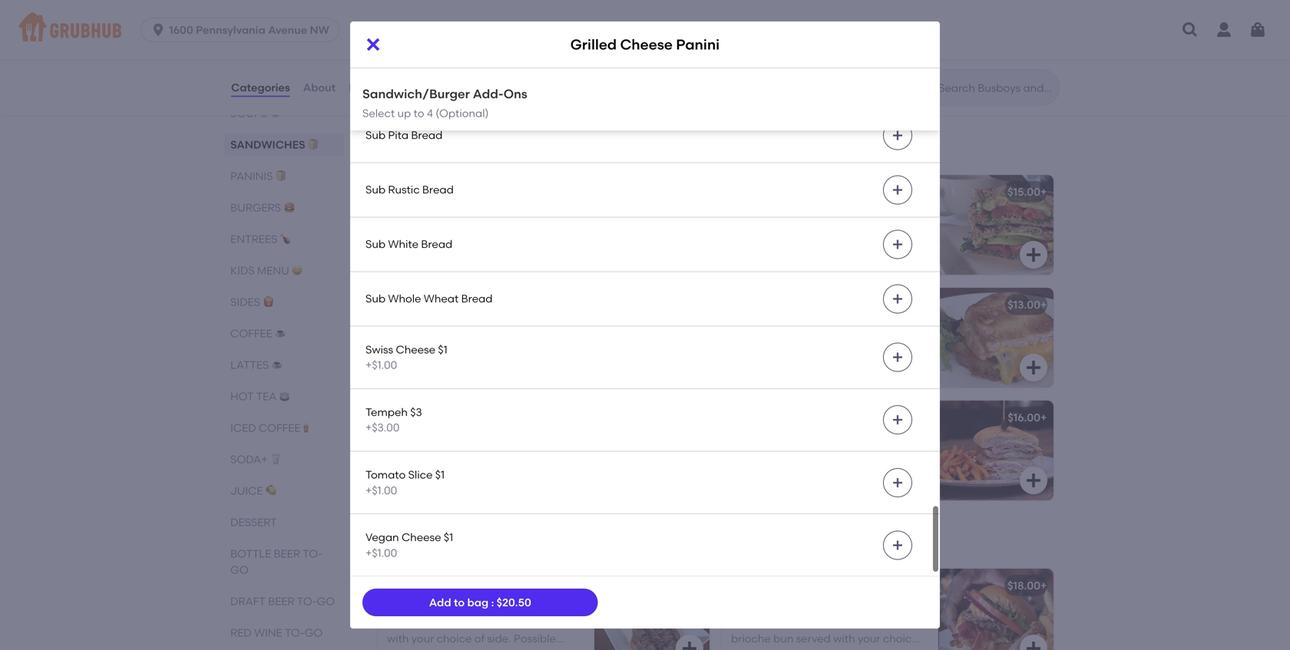 Task type: vqa. For each thing, say whether or not it's contained in the screenshot.
Sandwich for tomato,
yes



Task type: describe. For each thing, give the bounding box(es) containing it.
$13.00 +
[[1008, 298, 1047, 312]]

svg image inside main navigation navigation
[[1249, 21, 1267, 39]]

cheese, inside the avocado, arugula, vegan cheese, roasted red peppers, vegan pesto, multigrain bread (vegan).     possible allergies: gluten.
[[864, 207, 904, 220]]

pesto,
[[877, 223, 909, 236]]

possible inside "cage-free, veg-fed, halal fried chicken, buttermilk, shredded lettuce, tomato, dill pickle aioli, brioche bun.    possible allergies: dairy, gluten."
[[799, 86, 841, 99]]

bread for sub pita bread
[[411, 129, 443, 142]]

kids menu 😀
[[230, 264, 303, 277]]

arugula, inside the avocado, arugula, vegan cheese, roasted red peppers, vegan pesto, multigrain bread (vegan).     possible allergies: gluten.
[[783, 207, 826, 220]]

bread. inside cheddar cheese, provolone, rustic bread.    possible allergies: dairy, gluten.
[[731, 339, 765, 352]]

dessert
[[230, 516, 277, 529]]

0 vertical spatial chicken
[[760, 17, 804, 30]]

busboys
[[387, 580, 431, 593]]

fried chicken sandwich
[[731, 17, 858, 30]]

patty, for tomato,
[[835, 601, 865, 614]]

red inside the avocado, arugula, vegan cheese, roasted red peppers, vegan pesto, multigrain bread (vegan).     possible allergies: gluten.
[[774, 223, 791, 236]]

$1 for vegan cheese $1
[[444, 531, 453, 544]]

hot
[[230, 390, 254, 403]]

$15.00
[[1008, 186, 1041, 199]]

roasted inside the avocado, arugula, vegan cheese, roasted red peppers, vegan pesto, multigrain bread (vegan).     possible allergies: gluten.
[[731, 223, 771, 236]]

categories button
[[230, 60, 291, 115]]

allergies: inside 'brisket ground beef patty, lettuce, tomato, onion, brioche bun served with your choice of side.    possible allergies: onion, tomato, gluten.'
[[387, 648, 434, 650]]

provolone,
[[823, 323, 878, 336]]

(vegan). for roasted
[[448, 239, 492, 252]]

free,
[[765, 39, 788, 52]]

rustic
[[881, 323, 909, 336]]

bag
[[467, 596, 489, 609]]

to inside sandwich/burger add-ons select up to 4 (optional)
[[414, 107, 424, 120]]

tomato, inside 'brisket ground beef patty, lettuce, tomato, onion, brioche bun served with your choice of side.    possible allergies: onion, tomato, gluten.'
[[387, 617, 428, 630]]

+ for $13.00
[[1041, 298, 1047, 312]]

grilled
[[570, 36, 617, 53]]

vegan inside tempeh, sauteed onion, arugula, vegan harissa, roasted red pepper, french loaf (vegan).    possible allergies: gluten.
[[387, 223, 420, 236]]

$15.00 +
[[1008, 186, 1047, 199]]

☕️ for coffee ☕️
[[275, 327, 286, 340]]

chicken panini
[[387, 411, 466, 424]]

cheese for grilled
[[620, 36, 673, 53]]

menu
[[257, 264, 289, 277]]

1 horizontal spatial paninis 🍞
[[375, 139, 464, 159]]

served inside brisket ground beef patty, bacon, cheddar, lettuce, tomato, onion, brioche bun served with your choice of side.    possible allergies: dai
[[796, 632, 831, 646]]

0 horizontal spatial paninis 🍞
[[230, 170, 286, 183]]

whole
[[388, 292, 421, 305]]

go for red wine to-go
[[305, 627, 323, 640]]

panini up sauteed
[[432, 186, 465, 199]]

cheese for swiss
[[396, 343, 435, 356]]

fried chicken sandwich image
[[938, 7, 1054, 107]]

add-
[[473, 86, 504, 101]]

to- for draft beer to-go
[[297, 595, 317, 608]]

ciabatta
[[831, 449, 876, 462]]

halal
[[836, 39, 862, 52]]

soups
[[230, 107, 267, 120]]

cage-
[[731, 39, 765, 52]]

(optional)
[[436, 107, 489, 120]]

tempeh $3 +$3.00
[[366, 406, 422, 434]]

served inside 'brisket ground beef patty, lettuce, tomato, onion, brioche bun served with your choice of side.    possible allergies: onion, tomato, gluten.'
[[531, 617, 565, 630]]

gluten. inside the avocado, arugula, vegan cheese, roasted red peppers, vegan pesto, multigrain bread (vegan).     possible allergies: gluten.
[[781, 254, 818, 267]]

beer for bottle
[[274, 548, 300, 561]]

possible inside crab cake, lettuce, tomato, onion, old bay tartar sauce (on side), brioche bun. crab cake is not gluten-free friendly.     possible allergies: gluten, seafood, dairy.
[[497, 86, 539, 99]]

add to bag : $20.50
[[429, 596, 531, 609]]

tempeh,
[[387, 207, 432, 220]]

$3
[[410, 406, 422, 419]]

nw
[[310, 23, 329, 36]]

1 horizontal spatial to
[[454, 596, 465, 609]]

bread for sub rustic bread
[[422, 183, 454, 196]]

roasted
[[387, 298, 431, 312]]

pickles,
[[731, 449, 770, 462]]

vegetable
[[433, 298, 488, 312]]

crab cake, lettuce, tomato, onion, old bay tartar sauce (on side), brioche bun. crab cake is not gluten-free friendly.     possible allergies: gluten, seafood, dairy.
[[387, 39, 565, 115]]

sandwiches 🍞
[[230, 138, 319, 151]]

tomato,
[[473, 648, 516, 650]]

sub for sub pita bread
[[366, 129, 386, 142]]

sub rustic bread
[[366, 183, 454, 196]]

1600 pennsylvania avenue nw button
[[141, 18, 345, 42]]

cheese, inside pulled pork, ham, swiss cheese, dill pickles, dijonnaise, ciabatta bread.
[[854, 433, 894, 446]]

+$3.00
[[366, 421, 400, 434]]

tartar
[[431, 55, 461, 68]]

sub for sub gluten free friendly bread $1 +$1.00
[[366, 8, 386, 21]]

gluten. inside "cage-free, veg-fed, halal fried chicken, buttermilk, shredded lettuce, tomato, dill pickle aioli, brioche bun.    possible allergies: dairy, gluten."
[[731, 102, 769, 115]]

vegan up peppers,
[[829, 207, 861, 220]]

avocado, arugula, vegan cheese, roasted red peppers, vegan pesto, multigrain bread (vegan).     possible allergies: gluten.
[[731, 207, 910, 267]]

svg image inside 1600 pennsylvania avenue nw button
[[151, 22, 166, 38]]

gluten. inside tempeh, sauteed onion, arugula, vegan harissa, roasted red pepper, french loaf (vegan).    possible allergies: gluten.
[[437, 254, 474, 267]]

$1 inside sub gluten free friendly bread $1 +$1.00
[[528, 8, 538, 21]]

juice 🍋
[[230, 485, 276, 498]]

beef for brioche
[[464, 601, 488, 614]]

onion, inside brisket ground beef patty, bacon, cheddar, lettuce, tomato, onion, brioche bun served with your choice of side.    possible allergies: dai
[[866, 617, 898, 630]]

aioli,
[[868, 70, 892, 83]]

of inside brisket ground beef patty, bacon, cheddar, lettuce, tomato, onion, brioche bun served with your choice of side.    possible allergies: dai
[[731, 648, 741, 650]]

sub for sub whole wheat bread
[[366, 292, 386, 305]]

is
[[512, 70, 520, 83]]

crab cake sandwich
[[387, 17, 499, 30]]

main navigation navigation
[[0, 0, 1290, 60]]

🍗
[[280, 233, 291, 246]]

onion, inside tempeh, sauteed onion, arugula, vegan harissa, roasted red pepper, french loaf (vegan).    possible allergies: gluten.
[[480, 207, 512, 220]]

1 horizontal spatial 🍔
[[458, 533, 474, 553]]

gluten
[[388, 8, 423, 21]]

0 horizontal spatial paninis
[[230, 170, 273, 183]]

$21.00
[[664, 17, 697, 30]]

pita
[[388, 129, 409, 142]]

cheddar
[[731, 323, 778, 336]]

chicken panini image
[[594, 401, 710, 501]]

bread for sub white bread
[[421, 238, 453, 251]]

vegan left pesto,
[[842, 223, 875, 236]]

$21.00 +
[[664, 17, 703, 30]]

side. inside brisket ground beef patty, bacon, cheddar, lettuce, tomato, onion, brioche bun served with your choice of side.    possible allergies: dai
[[744, 648, 768, 650]]

sides
[[230, 296, 260, 309]]

tomato, inside brisket ground beef patty, bacon, cheddar, lettuce, tomato, onion, brioche bun served with your choice of side.    possible allergies: dai
[[822, 617, 864, 630]]

swiss cheese $1 +$1.00
[[366, 343, 447, 372]]

about button
[[302, 60, 336, 115]]

pulled
[[731, 433, 763, 446]]

brioche inside brisket ground beef patty, bacon, cheddar, lettuce, tomato, onion, brioche bun served with your choice of side.    possible allergies: dai
[[731, 632, 771, 646]]

$1 for tomato slice $1
[[435, 468, 445, 482]]

choice inside brisket ground beef patty, bacon, cheddar, lettuce, tomato, onion, brioche bun served with your choice of side.    possible allergies: dai
[[883, 632, 918, 646]]

side. inside 'brisket ground beef patty, lettuce, tomato, onion, brioche bun served with your choice of side.    possible allergies: onion, tomato, gluten.'
[[487, 632, 511, 646]]

dairy, inside cheddar cheese, provolone, rustic bread.    possible allergies: dairy, gluten.
[[862, 339, 892, 352]]

sandwich/burger
[[362, 86, 470, 101]]

:
[[491, 596, 494, 609]]

cheddar,
[[731, 617, 778, 630]]

tempeh for tempeh panini
[[387, 186, 429, 199]]

not
[[522, 70, 540, 83]]

onion, inside crab cake, lettuce, tomato, onion, old bay tartar sauce (on side), brioche bun. crab cake is not gluten-free friendly.     possible allergies: gluten, seafood, dairy.
[[533, 39, 565, 52]]

panini right $3
[[433, 411, 466, 424]]

rustic
[[388, 183, 420, 196]]

seafood,
[[477, 102, 524, 115]]

bread inside sub gluten free friendly bread $1 +$1.00
[[494, 8, 526, 21]]

dairy, inside "cage-free, veg-fed, halal fried chicken, buttermilk, shredded lettuce, tomato, dill pickle aioli, brioche bun.    possible allergies: dairy, gluten."
[[893, 86, 923, 99]]

sub white bread
[[366, 238, 453, 251]]

tempeh panini image
[[594, 175, 710, 275]]

fried
[[864, 39, 888, 52]]

choice inside 'brisket ground beef patty, lettuce, tomato, onion, brioche bun served with your choice of side.    possible allergies: onion, tomato, gluten.'
[[437, 632, 472, 646]]

brioche inside 'brisket ground beef patty, lettuce, tomato, onion, brioche bun served with your choice of side.    possible allergies: onion, tomato, gluten.'
[[466, 617, 505, 630]]

🥛
[[270, 453, 281, 466]]

entrees
[[230, 233, 277, 246]]

with inside brisket ground beef patty, bacon, cheddar, lettuce, tomato, onion, brioche bun served with your choice of side.    possible allergies: dai
[[833, 632, 855, 646]]

vegan cheese $1 +$1.00
[[366, 531, 453, 560]]

your inside 'brisket ground beef patty, lettuce, tomato, onion, brioche bun served with your choice of side.    possible allergies: onion, tomato, gluten.'
[[411, 632, 434, 646]]

to- for bottle beer to- go
[[303, 548, 322, 561]]

1 horizontal spatial paninis
[[375, 139, 444, 159]]

(on
[[497, 55, 514, 68]]

0 vertical spatial 🍔
[[284, 201, 294, 214]]

red inside tempeh, sauteed onion, arugula, vegan harissa, roasted red pepper, french loaf (vegan).    possible allergies: gluten.
[[508, 223, 525, 236]]

pulled pork, ham, swiss cheese, dill pickles, dijonnaise, ciabatta bread.
[[731, 433, 913, 462]]

panini down $21.00 + on the right
[[676, 36, 720, 53]]

🍟
[[263, 296, 274, 309]]

+$1.00 for tomato
[[366, 484, 397, 497]]

avenue
[[268, 23, 307, 36]]

busboys burger*
[[387, 580, 474, 593]]

kids
[[230, 264, 255, 277]]

sub for sub multigrain bread
[[366, 74, 386, 87]]

(vegan). for peppers,
[[821, 239, 865, 252]]

lettuce, inside crab cake, lettuce, tomato, onion, old bay tartar sauce (on side), brioche bun. crab cake is not gluten-free friendly.     possible allergies: gluten, seafood, dairy.
[[447, 39, 486, 52]]

bread
[[787, 239, 818, 252]]

4
[[427, 107, 433, 120]]

gluten. inside cheddar cheese, provolone, rustic bread.    possible allergies: dairy, gluten.
[[731, 354, 769, 368]]

busboys burger* image
[[594, 569, 710, 650]]

+$1.00 for vegan
[[366, 547, 397, 560]]

+ for $21.00
[[697, 17, 703, 30]]

$18.00
[[1008, 580, 1041, 593]]

iced coffee🧋
[[230, 422, 311, 435]]

bun. inside "cage-free, veg-fed, halal fried chicken, buttermilk, shredded lettuce, tomato, dill pickle aioli, brioche bun.    possible allergies: dairy, gluten."
[[773, 86, 796, 99]]

lettuce, inside brisket ground beef patty, bacon, cheddar, lettuce, tomato, onion, brioche bun served with your choice of side.    possible allergies: dai
[[780, 617, 820, 630]]

tomato, inside crab cake, lettuce, tomato, onion, old bay tartar sauce (on side), brioche bun. crab cake is not gluten-free friendly.     possible allergies: gluten, seafood, dairy.
[[489, 39, 530, 52]]

tempeh, sauteed onion, arugula, vegan harissa, roasted red pepper, french loaf (vegan).    possible allergies: gluten.
[[387, 207, 568, 267]]

pork,
[[766, 433, 792, 446]]



Task type: locate. For each thing, give the bounding box(es) containing it.
0 vertical spatial bun
[[508, 617, 528, 630]]

possible inside the avocado, arugula, vegan cheese, roasted red peppers, vegan pesto, multigrain bread (vegan).     possible allergies: gluten.
[[867, 239, 910, 252]]

0 horizontal spatial burgers
[[230, 201, 281, 214]]

sub multigrain bread
[[366, 74, 474, 87]]

$1 up "burger*"
[[444, 531, 453, 544]]

to left 4
[[414, 107, 424, 120]]

3 sub from the top
[[366, 129, 386, 142]]

bread right friendly
[[494, 8, 526, 21]]

allergies: inside "cage-free, veg-fed, halal fried chicken, buttermilk, shredded lettuce, tomato, dill pickle aioli, brioche bun.    possible allergies: dairy, gluten."
[[844, 86, 891, 99]]

1 horizontal spatial beef
[[808, 601, 832, 614]]

1 horizontal spatial burgers 🍔
[[375, 533, 474, 553]]

fed,
[[814, 39, 833, 52]]

pennsylvania
[[196, 23, 266, 36]]

patty, left bacon,
[[835, 601, 865, 614]]

cake
[[484, 70, 509, 83]]

gluten. right tomato,
[[519, 648, 556, 650]]

panini right vegetable
[[490, 298, 523, 312]]

avocado,
[[731, 207, 780, 220]]

2 beef from the left
[[808, 601, 832, 614]]

0 vertical spatial burgers
[[230, 201, 281, 214]]

with inside 'brisket ground beef patty, lettuce, tomato, onion, brioche bun served with your choice of side.    possible allergies: onion, tomato, gluten.'
[[387, 632, 409, 646]]

vegan
[[829, 207, 861, 220], [387, 223, 420, 236], [842, 223, 875, 236]]

free inside crab cake, lettuce, tomato, onion, old bay tartar sauce (on side), brioche bun. crab cake is not gluten-free friendly.     possible allergies: gluten, seafood, dairy.
[[427, 86, 449, 99]]

choice down bacon,
[[883, 632, 918, 646]]

loaf
[[425, 239, 445, 252]]

bottle
[[230, 548, 271, 561]]

soda+
[[230, 453, 268, 466]]

1 horizontal spatial swiss
[[824, 433, 851, 446]]

0 horizontal spatial red
[[508, 223, 525, 236]]

possible inside cheddar cheese, provolone, rustic bread.    possible allergies: dairy, gluten.
[[768, 339, 810, 352]]

multigrain
[[388, 74, 440, 87]]

1 beef from the left
[[464, 601, 488, 614]]

2 sub from the top
[[366, 74, 386, 87]]

1 vertical spatial dairy,
[[862, 339, 892, 352]]

0 vertical spatial to-
[[303, 548, 322, 561]]

1600
[[169, 23, 193, 36]]

to- inside bottle beer to- go
[[303, 548, 322, 561]]

roasted down sauteed
[[465, 223, 505, 236]]

0 horizontal spatial served
[[531, 617, 565, 630]]

lettuce, inside 'brisket ground beef patty, lettuce, tomato, onion, brioche bun served with your choice of side.    possible allergies: onion, tomato, gluten.'
[[523, 601, 563, 614]]

svg image
[[892, 16, 904, 28], [1181, 21, 1200, 39], [151, 22, 166, 38], [1024, 246, 1043, 264], [892, 351, 904, 364], [1024, 359, 1043, 377], [1024, 472, 1043, 490], [892, 477, 904, 489], [680, 640, 699, 650]]

1 vertical spatial to
[[454, 596, 465, 609]]

bun.
[[429, 70, 452, 83], [773, 86, 796, 99]]

brioche down cheddar,
[[731, 632, 771, 646]]

0 horizontal spatial with
[[387, 632, 409, 646]]

tempeh for tempeh $3 +$3.00
[[366, 406, 408, 419]]

coffee ☕️
[[230, 327, 286, 340]]

arugula, up pepper,
[[514, 207, 558, 220]]

2 (vegan). from the left
[[821, 239, 865, 252]]

1 horizontal spatial red
[[774, 223, 791, 236]]

0 horizontal spatial chicken
[[387, 411, 430, 424]]

1 vertical spatial burgers 🍔
[[375, 533, 474, 553]]

2 vertical spatial cheese,
[[854, 433, 894, 446]]

draft beer to-go
[[230, 595, 335, 608]]

cage-free, veg-fed, halal fried chicken, buttermilk, shredded lettuce, tomato, dill pickle aioli, brioche bun.    possible allergies: dairy, gluten.
[[731, 39, 923, 115]]

2 horizontal spatial 🍞
[[448, 139, 464, 159]]

paninis
[[375, 139, 444, 159], [230, 170, 273, 183]]

slice
[[408, 468, 433, 482]]

0 vertical spatial tempeh
[[387, 186, 429, 199]]

1 horizontal spatial bun.
[[773, 86, 796, 99]]

tomato, inside "cage-free, veg-fed, halal fried chicken, buttermilk, shredded lettuce, tomato, dill pickle aioli, brioche bun.    possible allergies: dairy, gluten."
[[773, 70, 814, 83]]

beer up 'red wine to-go'
[[268, 595, 295, 608]]

bun inside brisket ground beef patty, bacon, cheddar, lettuce, tomato, onion, brioche bun served with your choice of side.    possible allergies: dai
[[773, 632, 794, 646]]

chicken panini button
[[378, 401, 710, 501]]

crab left cake
[[387, 17, 414, 30]]

0 vertical spatial bun.
[[429, 70, 452, 83]]

sub for sub white bread
[[366, 238, 386, 251]]

2 vertical spatial go
[[305, 627, 323, 640]]

0 vertical spatial dairy,
[[893, 86, 923, 99]]

0 horizontal spatial your
[[411, 632, 434, 646]]

0 vertical spatial cheese,
[[864, 207, 904, 220]]

dairy.
[[526, 102, 556, 115]]

red
[[230, 627, 252, 640]]

gluten. inside 'brisket ground beef patty, lettuce, tomato, onion, brioche bun served with your choice of side.    possible allergies: onion, tomato, gluten.'
[[519, 648, 556, 650]]

1 horizontal spatial side.
[[744, 648, 768, 650]]

2 brisket from the left
[[731, 601, 766, 614]]

crab for crab cake sandwich
[[387, 17, 414, 30]]

allergies: inside brisket ground beef patty, bacon, cheddar, lettuce, tomato, onion, brioche bun served with your choice of side.    possible allergies: dai
[[815, 648, 862, 650]]

6 sub from the top
[[366, 292, 386, 305]]

onion, up side),
[[533, 39, 565, 52]]

$1 inside the vegan cheese $1 +$1.00
[[444, 531, 453, 544]]

swiss inside the swiss cheese $1 +$1.00
[[366, 343, 393, 356]]

1 vertical spatial paninis 🍞
[[230, 170, 286, 183]]

about
[[303, 81, 336, 94]]

1 horizontal spatial dairy,
[[893, 86, 923, 99]]

chicken,
[[731, 55, 774, 68]]

bun inside 'brisket ground beef patty, lettuce, tomato, onion, brioche bun served with your choice of side.    possible allergies: onion, tomato, gluten.'
[[508, 617, 528, 630]]

bread down tartar
[[443, 74, 474, 87]]

gluten-
[[387, 86, 427, 99]]

roasted inside tempeh, sauteed onion, arugula, vegan harissa, roasted red pepper, french loaf (vegan).    possible allergies: gluten.
[[465, 223, 505, 236]]

1 horizontal spatial (vegan).
[[821, 239, 865, 252]]

1 vertical spatial cheese,
[[780, 323, 821, 336]]

1 horizontal spatial patty,
[[835, 601, 865, 614]]

cake
[[417, 17, 444, 30]]

cheese, inside cheddar cheese, provolone, rustic bread.    possible allergies: dairy, gluten.
[[780, 323, 821, 336]]

brisket for brisket ground beef patty, lettuce, tomato, onion, brioche bun served with your choice of side.    possible allergies: onion, tomato, gluten.
[[387, 601, 422, 614]]

soda+ 🥛
[[230, 453, 281, 466]]

1 vertical spatial bun
[[773, 632, 794, 646]]

0 horizontal spatial arugula,
[[514, 207, 558, 220]]

go
[[230, 564, 248, 577], [317, 595, 335, 608], [305, 627, 323, 640]]

red left pepper,
[[508, 223, 525, 236]]

0 vertical spatial ☕️
[[275, 327, 286, 340]]

1 choice from the left
[[437, 632, 472, 646]]

0 horizontal spatial dill
[[817, 70, 832, 83]]

bread up sauteed
[[422, 183, 454, 196]]

1 (vegan). from the left
[[448, 239, 492, 252]]

cheese,
[[864, 207, 904, 220], [780, 323, 821, 336], [854, 433, 894, 446]]

1 vertical spatial swiss
[[824, 433, 851, 446]]

2 roasted from the left
[[731, 223, 771, 236]]

tomato
[[366, 468, 406, 482]]

gluten. down the chicken,
[[731, 102, 769, 115]]

cheese down $21.00
[[620, 36, 673, 53]]

0 horizontal spatial bread.
[[731, 339, 765, 352]]

allergies: inside the avocado, arugula, vegan cheese, roasted red peppers, vegan pesto, multigrain bread (vegan).     possible allergies: gluten.
[[731, 254, 778, 267]]

bread down harissa,
[[421, 238, 453, 251]]

1 roasted from the left
[[465, 223, 505, 236]]

crab up old
[[387, 39, 414, 52]]

chicken up the free, at the top
[[760, 17, 804, 30]]

patty, right bag on the bottom
[[491, 601, 521, 614]]

cheese down roasted
[[396, 343, 435, 356]]

burgers up entrees
[[230, 201, 281, 214]]

bread down 4
[[411, 129, 443, 142]]

sandwich for fed,
[[806, 17, 858, 30]]

2 patty, from the left
[[835, 601, 865, 614]]

ground
[[424, 601, 462, 614], [768, 601, 806, 614]]

possible inside 'brisket ground beef patty, lettuce, tomato, onion, brioche bun served with your choice of side.    possible allergies: onion, tomato, gluten.'
[[514, 632, 556, 646]]

brioche down the chicken,
[[731, 86, 771, 99]]

patty, for brioche
[[491, 601, 521, 614]]

0 horizontal spatial sandwich
[[447, 17, 499, 30]]

lettuce,
[[447, 39, 486, 52], [731, 70, 770, 83], [523, 601, 563, 614], [780, 617, 820, 630]]

avocado panini image
[[938, 175, 1054, 275]]

1 horizontal spatial of
[[731, 648, 741, 650]]

2 sandwich from the left
[[806, 17, 858, 30]]

0 horizontal spatial bun.
[[429, 70, 452, 83]]

1 +$1.00 from the top
[[366, 23, 397, 37]]

select
[[362, 107, 395, 120]]

burgers 🍔 up entrees 🍗
[[230, 201, 294, 214]]

free right gluten
[[426, 8, 448, 21]]

swiss up "ciabatta"
[[824, 433, 851, 446]]

white
[[388, 238, 419, 251]]

+$1.00 inside the swiss cheese $1 +$1.00
[[366, 359, 397, 372]]

$18.00 +
[[1008, 580, 1047, 593]]

tempeh inside the tempeh $3 +$3.00
[[366, 406, 408, 419]]

to- up 'red wine to-go'
[[297, 595, 317, 608]]

0 vertical spatial paninis
[[375, 139, 444, 159]]

chicken inside button
[[387, 411, 430, 424]]

brisket for brisket ground beef patty, bacon, cheddar, lettuce, tomato, onion, brioche bun served with your choice of side.    possible allergies: dai
[[731, 601, 766, 614]]

bun. down buttermilk, on the top right of page
[[773, 86, 796, 99]]

1 horizontal spatial with
[[833, 632, 855, 646]]

possible down pickle
[[799, 86, 841, 99]]

sub up select
[[366, 74, 386, 87]]

possible
[[497, 86, 539, 99], [799, 86, 841, 99], [494, 239, 536, 252], [867, 239, 910, 252], [768, 339, 810, 352], [514, 632, 556, 646], [770, 648, 813, 650]]

1 vertical spatial crab
[[387, 39, 414, 52]]

1 vertical spatial served
[[796, 632, 831, 646]]

1 ground from the left
[[424, 601, 462, 614]]

1 vertical spatial cheese
[[396, 343, 435, 356]]

cheese, up "ciabatta"
[[854, 433, 894, 446]]

arugula, inside tempeh, sauteed onion, arugula, vegan harissa, roasted red pepper, french loaf (vegan).    possible allergies: gluten.
[[514, 207, 558, 220]]

possible down pesto,
[[867, 239, 910, 252]]

2 vertical spatial to-
[[285, 627, 305, 640]]

arugula, up peppers,
[[783, 207, 826, 220]]

1 horizontal spatial bun
[[773, 632, 794, 646]]

1 vertical spatial paninis
[[230, 170, 273, 183]]

1 horizontal spatial burgers
[[375, 533, 454, 553]]

(vegan). inside tempeh, sauteed onion, arugula, vegan harissa, roasted red pepper, french loaf (vegan).    possible allergies: gluten.
[[448, 239, 492, 252]]

+$1.00 inside sub gluten free friendly bread $1 +$1.00
[[366, 23, 397, 37]]

$20.50
[[497, 596, 531, 609]]

🍔 up 🍗
[[284, 201, 294, 214]]

0 vertical spatial of
[[474, 632, 485, 646]]

1 with from the left
[[387, 632, 409, 646]]

bun. down tartar
[[429, 70, 452, 83]]

cubano panini image
[[938, 401, 1054, 501]]

sides 🍟
[[230, 296, 274, 309]]

1 sub from the top
[[366, 8, 386, 21]]

your down add
[[411, 632, 434, 646]]

roasted down avocado,
[[731, 223, 771, 236]]

+$1.00 down vegan on the left of the page
[[366, 547, 397, 560]]

$1 inside the swiss cheese $1 +$1.00
[[438, 343, 447, 356]]

bread right wheat
[[461, 292, 493, 305]]

0 vertical spatial swiss
[[366, 343, 393, 356]]

0 vertical spatial side.
[[487, 632, 511, 646]]

sub pita bread
[[366, 129, 443, 142]]

burger*
[[433, 580, 474, 593]]

dill inside "cage-free, veg-fed, halal fried chicken, buttermilk, shredded lettuce, tomato, dill pickle aioli, brioche bun.    possible allergies: dairy, gluten."
[[817, 70, 832, 83]]

5 sub from the top
[[366, 238, 386, 251]]

0 horizontal spatial burgers 🍔
[[230, 201, 294, 214]]

🍔 up "burger*"
[[458, 533, 474, 553]]

0 horizontal spatial to
[[414, 107, 424, 120]]

1 sandwich from the left
[[447, 17, 499, 30]]

(vegan). down peppers,
[[821, 239, 865, 252]]

crab cake sandwich image
[[594, 7, 710, 107]]

bun
[[508, 617, 528, 630], [773, 632, 794, 646]]

1 horizontal spatial your
[[858, 632, 880, 646]]

entrees 🍗
[[230, 233, 291, 246]]

0 horizontal spatial choice
[[437, 632, 472, 646]]

go down draft beer to-go
[[305, 627, 323, 640]]

possible inside tempeh, sauteed onion, arugula, vegan harissa, roasted red pepper, french loaf (vegan).    possible allergies: gluten.
[[494, 239, 536, 252]]

sub inside sub gluten free friendly bread $1 +$1.00
[[366, 8, 386, 21]]

red up bread
[[774, 223, 791, 236]]

+ for $15.00
[[1041, 186, 1047, 199]]

ground for onion,
[[424, 601, 462, 614]]

gluten. down cheddar
[[731, 354, 769, 368]]

bread for sub multigrain bread
[[443, 74, 474, 87]]

dill
[[817, 70, 832, 83], [897, 433, 911, 446]]

possible inside brisket ground beef patty, bacon, cheddar, lettuce, tomato, onion, brioche bun served with your choice of side.    possible allergies: dai
[[770, 648, 813, 650]]

1 vertical spatial burgers
[[375, 533, 454, 553]]

bread
[[494, 8, 526, 21], [443, 74, 474, 87], [411, 129, 443, 142], [422, 183, 454, 196], [421, 238, 453, 251], [461, 292, 493, 305]]

1 arugula, from the left
[[514, 207, 558, 220]]

1 vertical spatial side.
[[744, 648, 768, 650]]

beef inside brisket ground beef patty, bacon, cheddar, lettuce, tomato, onion, brioche bun served with your choice of side.    possible allergies: dai
[[808, 601, 832, 614]]

up
[[397, 107, 411, 120]]

ground inside 'brisket ground beef patty, lettuce, tomato, onion, brioche bun served with your choice of side.    possible allergies: onion, tomato, gluten.'
[[424, 601, 462, 614]]

🍋
[[266, 485, 276, 498]]

sub left gluten
[[366, 8, 386, 21]]

1 vertical spatial tempeh
[[366, 406, 408, 419]]

Search Busboys and Poets - 450 K search field
[[937, 81, 1054, 95]]

☕️ for lattes ☕️
[[272, 359, 282, 372]]

1 vertical spatial 🍔
[[458, 533, 474, 553]]

1 vertical spatial free
[[427, 86, 449, 99]]

free up 4
[[427, 86, 449, 99]]

0 vertical spatial beer
[[274, 548, 300, 561]]

0 vertical spatial go
[[230, 564, 248, 577]]

allergies: inside crab cake, lettuce, tomato, onion, old bay tartar sauce (on side), brioche bun. crab cake is not gluten-free friendly.     possible allergies: gluten, seafood, dairy.
[[387, 102, 434, 115]]

0 vertical spatial crab
[[387, 17, 414, 30]]

sauteed
[[435, 207, 477, 220]]

brisket up cheddar,
[[731, 601, 766, 614]]

1 horizontal spatial ground
[[768, 601, 806, 614]]

🍞 right sandwiches
[[308, 138, 319, 151]]

sub left the rustic
[[366, 183, 386, 196]]

+$1.00 down tomato on the left bottom
[[366, 484, 397, 497]]

peppers,
[[794, 223, 840, 236]]

+$1.00 up the tempeh $3 +$3.00 at the bottom of page
[[366, 359, 397, 372]]

friendly
[[451, 8, 492, 21]]

cheese inside the vegan cheese $1 +$1.00
[[402, 531, 441, 544]]

of down cheddar,
[[731, 648, 741, 650]]

1 vertical spatial of
[[731, 648, 741, 650]]

0 horizontal spatial swiss
[[366, 343, 393, 356]]

paninis 🍞 down sandwiches
[[230, 170, 286, 183]]

onion, inside 'brisket ground beef patty, lettuce, tomato, onion, brioche bun served with your choice of side.    possible allergies: onion, tomato, gluten.'
[[431, 617, 463, 630]]

sub left whole
[[366, 292, 386, 305]]

ground for lettuce,
[[768, 601, 806, 614]]

🍞 down 'sandwiches 🍞'
[[276, 170, 286, 183]]

4 sub from the top
[[366, 183, 386, 196]]

2 vertical spatial crab
[[455, 70, 481, 83]]

to- for red wine to-go
[[285, 627, 305, 640]]

dairy,
[[893, 86, 923, 99], [862, 339, 892, 352]]

patty, inside 'brisket ground beef patty, lettuce, tomato, onion, brioche bun served with your choice of side.    possible allergies: onion, tomato, gluten.'
[[491, 601, 521, 614]]

$1 for swiss cheese $1
[[438, 343, 447, 356]]

lettuce, right the :
[[523, 601, 563, 614]]

2 your from the left
[[858, 632, 880, 646]]

vegan up white
[[387, 223, 420, 236]]

your inside brisket ground beef patty, bacon, cheddar, lettuce, tomato, onion, brioche bun served with your choice of side.    possible allergies: dai
[[858, 632, 880, 646]]

$1 up side),
[[528, 8, 538, 21]]

1 horizontal spatial brisket
[[731, 601, 766, 614]]

1 vertical spatial chicken
[[387, 411, 430, 424]]

0 vertical spatial to
[[414, 107, 424, 120]]

bread. inside pulled pork, ham, swiss cheese, dill pickles, dijonnaise, ciabatta bread.
[[879, 449, 913, 462]]

chicken up slice
[[387, 411, 430, 424]]

beef for tomato,
[[808, 601, 832, 614]]

ons
[[504, 86, 527, 101]]

2 red from the left
[[774, 223, 791, 236]]

0 vertical spatial burgers 🍔
[[230, 201, 294, 214]]

0 vertical spatial dill
[[817, 70, 832, 83]]

bread. down cheddar
[[731, 339, 765, 352]]

gluten. down bread
[[781, 254, 818, 267]]

+$1.00 down gluten
[[366, 23, 397, 37]]

beef left bacon,
[[808, 601, 832, 614]]

😀
[[292, 264, 303, 277]]

0 horizontal spatial beef
[[464, 601, 488, 614]]

0 horizontal spatial (vegan).
[[448, 239, 492, 252]]

sandwich/burger add-ons select up to 4 (optional)
[[362, 86, 527, 120]]

reviews
[[349, 81, 391, 94]]

go inside bottle beer to- go
[[230, 564, 248, 577]]

soups 🍜
[[230, 107, 281, 120]]

lettuce, up 'sauce'
[[447, 39, 486, 52]]

0 vertical spatial served
[[531, 617, 565, 630]]

possible up tomato,
[[514, 632, 556, 646]]

free inside sub gluten free friendly bread $1 +$1.00
[[426, 8, 448, 21]]

1 vertical spatial bun.
[[773, 86, 796, 99]]

possible down pepper,
[[494, 239, 536, 252]]

brisket inside 'brisket ground beef patty, lettuce, tomato, onion, brioche bun served with your choice of side.    possible allergies: onion, tomato, gluten.'
[[387, 601, 422, 614]]

ground down "burger*"
[[424, 601, 462, 614]]

1 horizontal spatial sandwich
[[806, 17, 858, 30]]

categories
[[231, 81, 290, 94]]

+ for $16.00
[[1041, 411, 1047, 424]]

1 horizontal spatial arugula,
[[783, 207, 826, 220]]

🍞 down (optional)
[[448, 139, 464, 159]]

1 patty, from the left
[[491, 601, 521, 614]]

1 vertical spatial beer
[[268, 595, 295, 608]]

1 horizontal spatial 🍞
[[308, 138, 319, 151]]

onion, right sauteed
[[480, 207, 512, 220]]

sub for sub rustic bread
[[366, 183, 386, 196]]

bun down cheddar,
[[773, 632, 794, 646]]

go up 'red wine to-go'
[[317, 595, 335, 608]]

cheese, right cheddar
[[780, 323, 821, 336]]

1 vertical spatial go
[[317, 595, 335, 608]]

(vegan). inside the avocado, arugula, vegan cheese, roasted red peppers, vegan pesto, multigrain bread (vegan).     possible allergies: gluten.
[[821, 239, 865, 252]]

1 your from the left
[[411, 632, 434, 646]]

to- right wine
[[285, 627, 305, 640]]

lettuce, inside "cage-free, veg-fed, halal fried chicken, buttermilk, shredded lettuce, tomato, dill pickle aioli, brioche bun.    possible allergies: dairy, gluten."
[[731, 70, 770, 83]]

0 vertical spatial paninis 🍞
[[375, 139, 464, 159]]

beef left the :
[[464, 601, 488, 614]]

0 horizontal spatial 🍞
[[276, 170, 286, 183]]

dill inside pulled pork, ham, swiss cheese, dill pickles, dijonnaise, ciabatta bread.
[[897, 433, 911, 446]]

(vegan). down harissa,
[[448, 239, 492, 252]]

choice up "onion,"
[[437, 632, 472, 646]]

bacon & cheddar burger* image
[[938, 569, 1054, 650]]

brioche inside "cage-free, veg-fed, halal fried chicken, buttermilk, shredded lettuce, tomato, dill pickle aioli, brioche bun.    possible allergies: dairy, gluten."
[[731, 86, 771, 99]]

burgers
[[230, 201, 281, 214], [375, 533, 454, 553]]

cheese for vegan
[[402, 531, 441, 544]]

1 horizontal spatial dill
[[897, 433, 911, 446]]

draft
[[230, 595, 266, 608]]

beer inside bottle beer to- go
[[274, 548, 300, 561]]

🍞
[[308, 138, 319, 151], [448, 139, 464, 159], [276, 170, 286, 183]]

0 horizontal spatial brisket
[[387, 601, 422, 614]]

brioche inside crab cake, lettuce, tomato, onion, old bay tartar sauce (on side), brioche bun. crab cake is not gluten-free friendly.     possible allergies: gluten, seafood, dairy.
[[387, 70, 427, 83]]

☕️ right lattes
[[272, 359, 282, 372]]

1 vertical spatial to-
[[297, 595, 317, 608]]

grilled cheese panini image
[[938, 288, 1054, 388]]

0 horizontal spatial patty,
[[491, 601, 521, 614]]

1600 pennsylvania avenue nw
[[169, 23, 329, 36]]

0 vertical spatial cheese
[[620, 36, 673, 53]]

+ for $18.00
[[1041, 580, 1047, 593]]

sandwich up fed,
[[806, 17, 858, 30]]

0 horizontal spatial 🍔
[[284, 201, 294, 214]]

ham,
[[794, 433, 821, 446]]

paninis down up
[[375, 139, 444, 159]]

3 +$1.00 from the top
[[366, 484, 397, 497]]

2 choice from the left
[[883, 632, 918, 646]]

bun. inside crab cake, lettuce, tomato, onion, old bay tartar sauce (on side), brioche bun. crab cake is not gluten-free friendly.     possible allergies: gluten, seafood, dairy.
[[429, 70, 452, 83]]

possible down cheddar,
[[770, 648, 813, 650]]

friendly.
[[452, 86, 495, 99]]

reviews button
[[348, 60, 392, 115]]

beef inside 'brisket ground beef patty, lettuce, tomato, onion, brioche bun served with your choice of side.    possible allergies: onion, tomato, gluten.'
[[464, 601, 488, 614]]

$1 right slice
[[435, 468, 445, 482]]

allergies: inside tempeh, sauteed onion, arugula, vegan harissa, roasted red pepper, french loaf (vegan).    possible allergies: gluten.
[[387, 254, 434, 267]]

cheese
[[620, 36, 673, 53], [396, 343, 435, 356], [402, 531, 441, 544]]

1 red from the left
[[508, 223, 525, 236]]

brisket inside brisket ground beef patty, bacon, cheddar, lettuce, tomato, onion, brioche bun served with your choice of side.    possible allergies: dai
[[731, 601, 766, 614]]

sandwich for tomato,
[[447, 17, 499, 30]]

svg image
[[1249, 21, 1267, 39], [364, 35, 382, 54], [1024, 78, 1043, 96], [892, 129, 904, 142], [892, 184, 904, 196], [892, 238, 904, 251], [892, 293, 904, 305], [892, 414, 904, 426], [892, 539, 904, 552], [1024, 640, 1043, 650]]

0 vertical spatial bread.
[[731, 339, 765, 352]]

+$1.00 inside the vegan cheese $1 +$1.00
[[366, 547, 397, 560]]

crab for crab cake, lettuce, tomato, onion, old bay tartar sauce (on side), brioche bun. crab cake is not gluten-free friendly.     possible allergies: gluten, seafood, dairy.
[[387, 39, 414, 52]]

tea
[[256, 390, 277, 403]]

2 ground from the left
[[768, 601, 806, 614]]

roasted vegetable panini
[[387, 298, 523, 312]]

of inside 'brisket ground beef patty, lettuce, tomato, onion, brioche bun served with your choice of side.    possible allergies: onion, tomato, gluten.'
[[474, 632, 485, 646]]

☕️ right coffee
[[275, 327, 286, 340]]

onion, down add
[[431, 617, 463, 630]]

go for bottle beer to- go
[[230, 564, 248, 577]]

old
[[387, 55, 406, 68]]

tempeh up 'tempeh,'
[[387, 186, 429, 199]]

vegan
[[366, 531, 399, 544]]

sandwich up 'sauce'
[[447, 17, 499, 30]]

0 horizontal spatial bun
[[508, 617, 528, 630]]

go for draft beer to-go
[[317, 595, 335, 608]]

sandwiches
[[230, 138, 305, 151]]

bread. right "ciabatta"
[[879, 449, 913, 462]]

to- up draft beer to-go
[[303, 548, 322, 561]]

iced
[[230, 422, 256, 435]]

side),
[[517, 55, 545, 68]]

patty, inside brisket ground beef patty, bacon, cheddar, lettuce, tomato, onion, brioche bun served with your choice of side.    possible allergies: dai
[[835, 601, 865, 614]]

2 vertical spatial cheese
[[402, 531, 441, 544]]

2 with from the left
[[833, 632, 855, 646]]

lattes ☕️
[[230, 359, 282, 372]]

coffee🧋
[[259, 422, 311, 435]]

2 +$1.00 from the top
[[366, 359, 397, 372]]

paninis 🍞 down 4
[[375, 139, 464, 159]]

to down "burger*"
[[454, 596, 465, 609]]

0 horizontal spatial of
[[474, 632, 485, 646]]

brioche up gluten-
[[387, 70, 427, 83]]

your down bacon,
[[858, 632, 880, 646]]

swiss inside pulled pork, ham, swiss cheese, dill pickles, dijonnaise, ciabatta bread.
[[824, 433, 851, 446]]

4 +$1.00 from the top
[[366, 547, 397, 560]]

allergies: inside cheddar cheese, provolone, rustic bread.    possible allergies: dairy, gluten.
[[813, 339, 860, 352]]

ground inside brisket ground beef patty, bacon, cheddar, lettuce, tomato, onion, brioche bun served with your choice of side.    possible allergies: dai
[[768, 601, 806, 614]]

patty,
[[491, 601, 521, 614], [835, 601, 865, 614]]

1 brisket from the left
[[387, 601, 422, 614]]

brioche
[[387, 70, 427, 83], [731, 86, 771, 99], [466, 617, 505, 630], [731, 632, 771, 646]]

2 arugula, from the left
[[783, 207, 826, 220]]

0 vertical spatial free
[[426, 8, 448, 21]]

paninis 🍞
[[375, 139, 464, 159], [230, 170, 286, 183]]

cheese inside the swiss cheese $1 +$1.00
[[396, 343, 435, 356]]

1 horizontal spatial chicken
[[760, 17, 804, 30]]

fried
[[731, 17, 758, 30]]

bread.
[[731, 339, 765, 352], [879, 449, 913, 462]]

gluten. down loaf
[[437, 254, 474, 267]]

roasted vegetable panini image
[[594, 288, 710, 388]]

+$1.00 for swiss
[[366, 359, 397, 372]]

+$1.00 inside tomato slice $1 +$1.00
[[366, 484, 397, 497]]

paninis down sandwiches
[[230, 170, 273, 183]]

beer for draft
[[268, 595, 295, 608]]



